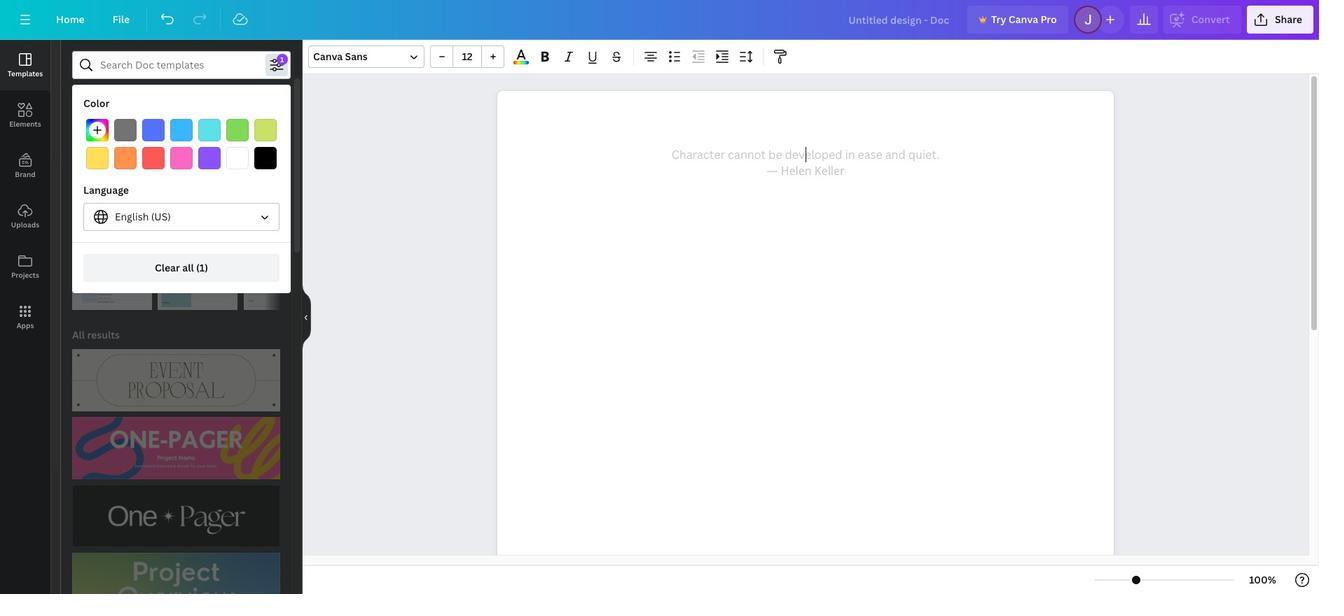 Task type: describe. For each thing, give the bounding box(es) containing it.
clear
[[155, 261, 180, 275]]

share button
[[1247, 6, 1314, 34]]

color
[[83, 97, 110, 110]]

uploads
[[11, 220, 39, 230]]

color option group
[[83, 116, 280, 172]]

english
[[115, 210, 149, 223]]

cover letter
[[267, 95, 323, 108]]

Grass green button
[[226, 119, 249, 142]]

pink image
[[170, 147, 193, 170]]

grass green image
[[226, 119, 249, 142]]

– – number field
[[457, 50, 477, 63]]

canva inside dropdown button
[[313, 50, 343, 63]]

language
[[83, 184, 129, 197]]

Search Doc templates search field
[[100, 52, 263, 78]]

100%
[[1249, 574, 1276, 587]]

project overview/one-pager professional docs banner in pink dark blue yellow playful abstract style image
[[72, 418, 280, 480]]

#737373 image
[[114, 119, 137, 142]]

Lime button
[[254, 119, 277, 142]]

canva inside 'button'
[[1009, 13, 1038, 26]]

uploads button
[[0, 191, 50, 242]]

white image
[[226, 147, 249, 170]]

brand
[[15, 170, 36, 179]]

Orange button
[[114, 147, 137, 170]]

share
[[1275, 13, 1302, 26]]

doc
[[72, 186, 91, 199]]

before
[[115, 137, 147, 150]]

Royal blue button
[[142, 119, 165, 142]]

lime image
[[254, 119, 277, 142]]

black image
[[254, 147, 277, 170]]

light blue image
[[170, 119, 193, 142]]

lime image
[[254, 119, 277, 142]]

one pager doc in black and white blue light blue classic professional style image
[[72, 207, 152, 310]]

pink image
[[170, 147, 193, 170]]

doc templates
[[72, 186, 142, 199]]

canva sans
[[313, 50, 368, 63]]

#737373 image
[[114, 119, 137, 142]]

elements button
[[0, 90, 50, 141]]

light blue image
[[170, 119, 193, 142]]

try canva pro
[[991, 13, 1057, 26]]

Light blue button
[[170, 119, 193, 142]]

in...
[[186, 137, 203, 150]]

side panel tab list
[[0, 40, 50, 343]]

White button
[[226, 147, 249, 170]]

inside
[[147, 150, 172, 162]]

orange image
[[114, 147, 137, 170]]

hide image
[[302, 284, 311, 351]]

black image
[[254, 147, 277, 170]]

Yellow button
[[86, 147, 109, 170]]

templates
[[94, 186, 142, 199]]

Design title text field
[[837, 6, 962, 34]]

all results
[[72, 329, 120, 342]]

doc templates button
[[71, 179, 143, 207]]

cover
[[267, 95, 295, 108]]

event/business proposal professional docs banner in beige dark brown warm classic style image
[[72, 350, 280, 412]]

Coral red button
[[142, 147, 165, 170]]



Task type: locate. For each thing, give the bounding box(es) containing it.
get
[[115, 150, 129, 162]]

research brief doc in orange teal pink soft pastels style image
[[158, 207, 238, 310]]

apps
[[17, 321, 34, 331]]

convert button
[[1164, 6, 1241, 34]]

grass green image
[[226, 119, 249, 142]]

elements
[[9, 119, 41, 129]]

convert
[[1192, 13, 1230, 26]]

main menu bar
[[0, 0, 1319, 40]]

0 horizontal spatial canva
[[313, 50, 343, 63]]

royal blue image
[[142, 119, 165, 142], [142, 119, 165, 142]]

1 horizontal spatial canva
[[1009, 13, 1038, 26]]

planner
[[81, 95, 118, 108]]

canva
[[1009, 13, 1038, 26], [313, 50, 343, 63]]

1 vertical spatial canva
[[313, 50, 343, 63]]

Pink button
[[170, 147, 193, 170]]

Language button
[[83, 203, 280, 231]]

Black button
[[254, 147, 277, 170]]

brand button
[[0, 141, 50, 191]]

#737373 button
[[114, 119, 137, 142]]

projects
[[11, 270, 39, 280]]

all
[[72, 329, 85, 342]]

our
[[131, 150, 145, 162]]

file button
[[101, 6, 141, 34]]

cover letter button
[[257, 88, 332, 116]]

try canva pro button
[[967, 6, 1068, 34]]

templates button
[[0, 40, 50, 90]]

purple image
[[198, 147, 221, 170], [198, 147, 221, 170]]

Purple button
[[198, 147, 221, 170]]

white image
[[226, 147, 249, 170]]

Turquoise blue button
[[198, 119, 221, 142]]

file
[[113, 13, 130, 26]]

clear all (1)
[[155, 261, 208, 275]]

(1)
[[196, 261, 208, 275]]

creative brief doc in black and white grey editorial style image
[[244, 207, 324, 310]]

docs.
[[203, 150, 225, 162]]

sans
[[345, 50, 368, 63]]

turquoise blue image
[[198, 119, 221, 142]]

home
[[56, 13, 85, 26]]

on
[[191, 150, 201, 162]]

add a new color image
[[86, 119, 109, 142], [86, 119, 109, 142]]

project overview docs banner in light green blue vibrant professional style image
[[72, 554, 280, 595]]

None text field
[[497, 91, 1114, 595]]

project overview/one-pager professional docs banner in black white sleek monochrome style image
[[72, 486, 280, 548]]

group
[[430, 46, 504, 68]]

planner button
[[72, 88, 127, 116]]

100% button
[[1240, 570, 1286, 592]]

yellow image
[[86, 147, 109, 170], [86, 147, 109, 170]]

you
[[149, 137, 167, 150]]

color range image
[[514, 61, 529, 64]]

orange image
[[114, 147, 137, 170]]

dig
[[169, 137, 184, 150]]

all
[[182, 261, 194, 275]]

templates
[[8, 69, 43, 78]]

before you dig in... get our inside tips on docs.
[[115, 137, 225, 162]]

letter
[[297, 95, 323, 108]]

pro
[[1041, 13, 1057, 26]]

tips
[[174, 150, 189, 162]]

canva sans button
[[308, 46, 425, 68]]

english (us)
[[115, 210, 171, 223]]

try
[[991, 13, 1006, 26]]

projects button
[[0, 242, 50, 292]]

apps button
[[0, 292, 50, 343]]

home link
[[45, 6, 96, 34]]

clear all (1) button
[[83, 254, 280, 282]]

results
[[87, 329, 120, 342]]

canva left sans at the top left of page
[[313, 50, 343, 63]]

turquoise blue image
[[198, 119, 221, 142]]

0 vertical spatial canva
[[1009, 13, 1038, 26]]

coral red image
[[142, 147, 165, 170], [142, 147, 165, 170]]

(us)
[[151, 210, 171, 223]]

canva right try
[[1009, 13, 1038, 26]]



Task type: vqa. For each thing, say whether or not it's contained in the screenshot.
Templates button
yes



